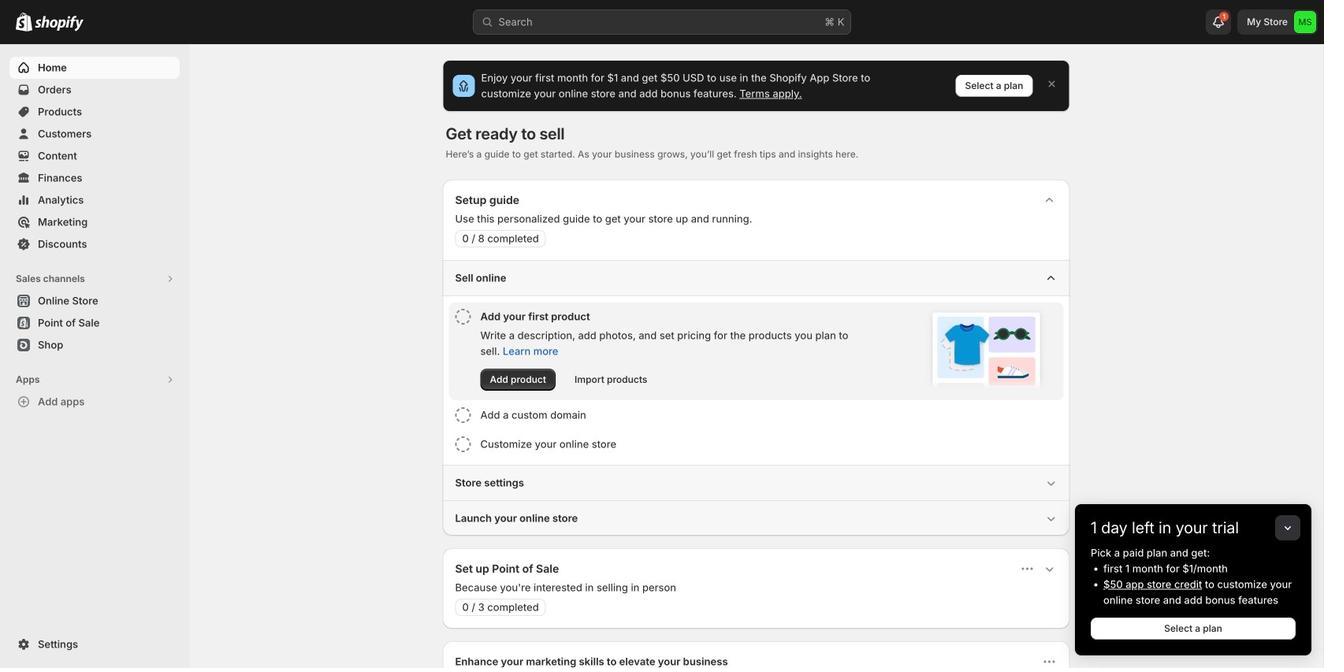 Task type: locate. For each thing, give the bounding box(es) containing it.
setup guide region
[[443, 180, 1071, 536]]

shopify image
[[16, 12, 32, 31], [35, 16, 84, 31]]

sell online group
[[443, 260, 1071, 465]]

add your first product group
[[449, 303, 1064, 401]]

0 horizontal spatial shopify image
[[16, 12, 32, 31]]

1 horizontal spatial shopify image
[[35, 16, 84, 31]]

guide categories group
[[443, 260, 1071, 536]]

add a custom domain group
[[449, 401, 1064, 430]]



Task type: vqa. For each thing, say whether or not it's contained in the screenshot.
Shopify image
yes



Task type: describe. For each thing, give the bounding box(es) containing it.
mark add a custom domain as done image
[[455, 408, 471, 423]]

customize your online store group
[[449, 431, 1064, 459]]

mark add your first product as done image
[[455, 309, 471, 325]]

mark customize your online store as done image
[[455, 437, 471, 453]]

my store image
[[1295, 11, 1317, 33]]



